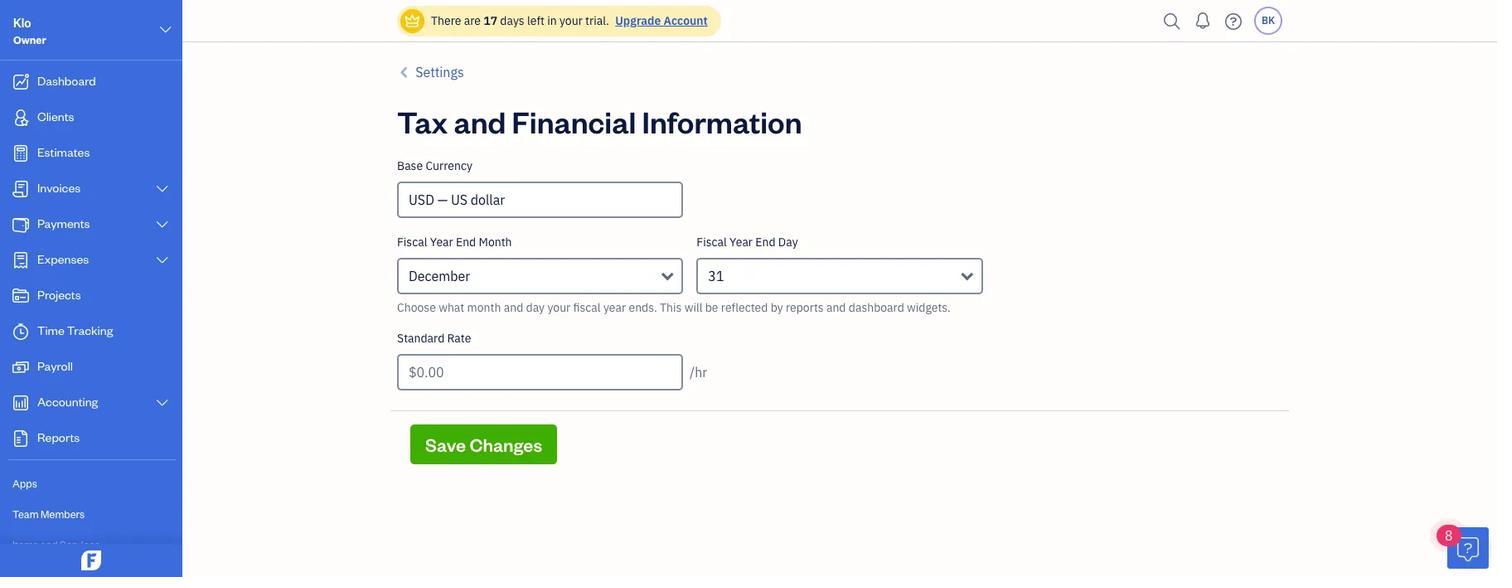 Task type: locate. For each thing, give the bounding box(es) containing it.
year
[[604, 300, 626, 315]]

chart image
[[11, 395, 31, 411]]

chevron large down image inside the payments link
[[155, 218, 170, 231]]

chevron large down image down payroll link
[[155, 396, 170, 410]]

chevron large down image inside invoices link
[[155, 182, 170, 196]]

team members link
[[4, 500, 177, 529]]

0 horizontal spatial end
[[456, 235, 476, 250]]

chevron large down image for payments
[[155, 218, 170, 231]]

items and services
[[12, 538, 100, 551]]

owner
[[13, 33, 46, 46]]

project image
[[11, 288, 31, 304]]

time tracking link
[[4, 315, 177, 349]]

client image
[[11, 109, 31, 126]]

chevron large down image down estimates link on the left top
[[155, 182, 170, 196]]

end left month
[[456, 235, 476, 250]]

resource center badge image
[[1448, 527, 1489, 569]]

4 chevron large down image from the top
[[155, 396, 170, 410]]

reports
[[786, 300, 824, 315]]

bk button
[[1255, 7, 1283, 35]]

day
[[778, 235, 798, 250]]

3 chevron large down image from the top
[[155, 254, 170, 267]]

year up december
[[430, 235, 453, 250]]

reports
[[37, 430, 80, 445]]

2 year from the left
[[730, 235, 753, 250]]

clients link
[[4, 101, 177, 135]]

accounting
[[37, 394, 98, 410]]

notifications image
[[1190, 4, 1216, 37]]

timer image
[[11, 323, 31, 340]]

end left "day"
[[756, 235, 776, 250]]

chevron large down image inside expenses link
[[155, 254, 170, 267]]

rate
[[447, 331, 471, 346]]

december
[[409, 268, 470, 284]]

and right reports
[[827, 300, 846, 315]]

fiscal up 31
[[697, 235, 727, 250]]

payments
[[37, 216, 90, 231]]

chevron large down image inside 'accounting' link
[[155, 396, 170, 410]]

your
[[560, 13, 583, 28], [548, 300, 571, 315]]

widgets.
[[907, 300, 951, 315]]

2 fiscal from the left
[[697, 235, 727, 250]]

time tracking
[[37, 323, 113, 338]]

2 chevron large down image from the top
[[155, 218, 170, 231]]

tracking
[[67, 323, 113, 338]]

0 horizontal spatial fiscal
[[397, 235, 427, 250]]

end
[[456, 235, 476, 250], [756, 235, 776, 250]]

estimates
[[37, 144, 90, 160]]

0 horizontal spatial year
[[430, 235, 453, 250]]

report image
[[11, 430, 31, 447]]

be
[[705, 300, 719, 315]]

items
[[12, 538, 38, 551]]

klo
[[13, 15, 31, 31]]

2 end from the left
[[756, 235, 776, 250]]

your right day
[[548, 300, 571, 315]]

1 horizontal spatial end
[[756, 235, 776, 250]]

1 horizontal spatial fiscal
[[697, 235, 727, 250]]

chevron large down image down invoices link
[[155, 218, 170, 231]]

there
[[431, 13, 461, 28]]

1 fiscal from the left
[[397, 235, 427, 250]]

currency
[[426, 158, 473, 173]]

bk
[[1262, 14, 1275, 27]]

1 year from the left
[[430, 235, 453, 250]]

trial.
[[585, 13, 609, 28]]

fiscal for december
[[397, 235, 427, 250]]

what
[[439, 300, 465, 315]]

standard
[[397, 331, 445, 346]]

invoices
[[37, 180, 81, 196]]

end for december
[[456, 235, 476, 250]]

chevron large down image
[[155, 182, 170, 196], [155, 218, 170, 231], [155, 254, 170, 267], [155, 396, 170, 410]]

fiscal
[[397, 235, 427, 250], [697, 235, 727, 250]]

projects link
[[4, 279, 177, 313]]

ends.
[[629, 300, 657, 315]]

1 end from the left
[[456, 235, 476, 250]]

0 vertical spatial your
[[560, 13, 583, 28]]

year
[[430, 235, 453, 250], [730, 235, 753, 250]]

and right items
[[40, 538, 58, 551]]

estimates link
[[4, 137, 177, 171]]

your right in
[[560, 13, 583, 28]]

chevron large down image for accounting
[[155, 396, 170, 410]]

fiscal year end month
[[397, 235, 512, 250]]

1 horizontal spatial year
[[730, 235, 753, 250]]

1 chevron large down image from the top
[[155, 182, 170, 196]]

Currency text field
[[399, 183, 682, 216]]

chevron large down image
[[158, 20, 173, 40]]

31
[[708, 268, 724, 284]]

chevron large down image down the payments link
[[155, 254, 170, 267]]

fiscal up december
[[397, 235, 427, 250]]

upgrade account link
[[612, 13, 708, 28]]

settings button
[[397, 62, 464, 82]]

year left "day"
[[730, 235, 753, 250]]

chevron large down image for expenses
[[155, 254, 170, 267]]

invoices link
[[4, 172, 177, 206]]

fiscal for 31
[[697, 235, 727, 250]]

services
[[60, 538, 100, 551]]

financial
[[512, 102, 636, 141]]

clients
[[37, 109, 74, 124]]

account
[[664, 13, 708, 28]]

and
[[454, 102, 506, 141], [504, 300, 523, 315], [827, 300, 846, 315], [40, 538, 58, 551]]



Task type: describe. For each thing, give the bounding box(es) containing it.
tax and financial information
[[397, 102, 802, 141]]

upgrade
[[615, 13, 661, 28]]

projects
[[37, 287, 81, 303]]

and up currency
[[454, 102, 506, 141]]

crown image
[[404, 12, 421, 29]]

tax
[[397, 102, 448, 141]]

save
[[425, 433, 466, 456]]

year for 31
[[730, 235, 753, 250]]

payroll link
[[4, 351, 177, 385]]

and inside items and services "link"
[[40, 538, 58, 551]]

fiscal
[[573, 300, 601, 315]]

payroll
[[37, 358, 73, 374]]

chevronleft image
[[397, 62, 412, 82]]

there are 17 days left in your trial. upgrade account
[[431, 13, 708, 28]]

Standard Rate text field
[[397, 354, 684, 391]]

team members
[[12, 507, 85, 521]]

left
[[527, 13, 545, 28]]

items and services link
[[4, 531, 177, 560]]

dashboard
[[37, 73, 96, 89]]

days
[[500, 13, 525, 28]]

17
[[484, 13, 498, 28]]

members
[[41, 507, 85, 521]]

in
[[547, 13, 557, 28]]

estimate image
[[11, 145, 31, 162]]

invoice image
[[11, 181, 31, 197]]

and left day
[[504, 300, 523, 315]]

are
[[464, 13, 481, 28]]

expense image
[[11, 252, 31, 269]]

freshbooks image
[[78, 551, 104, 570]]

expenses link
[[4, 244, 177, 278]]

base
[[397, 158, 423, 173]]

save changes button
[[410, 425, 557, 464]]

by
[[771, 300, 783, 315]]

will
[[685, 300, 703, 315]]

standard rate
[[397, 331, 471, 346]]

chevron large down image for invoices
[[155, 182, 170, 196]]

base currency
[[397, 158, 473, 173]]

dashboard link
[[4, 66, 177, 100]]

fiscal year end day
[[697, 235, 798, 250]]

reports link
[[4, 422, 177, 456]]

Fiscal Year End Day field
[[697, 258, 983, 294]]

changes
[[470, 433, 542, 456]]

choose
[[397, 300, 436, 315]]

reflected
[[721, 300, 768, 315]]

day
[[526, 300, 545, 315]]

information
[[642, 102, 802, 141]]

klo owner
[[13, 15, 46, 46]]

this
[[660, 300, 682, 315]]

year for december
[[430, 235, 453, 250]]

8
[[1445, 527, 1453, 544]]

payment image
[[11, 216, 31, 233]]

apps link
[[4, 469, 177, 498]]

payments link
[[4, 208, 177, 242]]

dashboard image
[[11, 74, 31, 90]]

main element
[[0, 0, 236, 577]]

Fiscal Year End Month field
[[397, 258, 684, 294]]

money image
[[11, 359, 31, 376]]

settings
[[416, 64, 464, 80]]

/hr
[[690, 364, 707, 381]]

8 button
[[1437, 525, 1489, 569]]

dashboard
[[849, 300, 904, 315]]

choose what month and day your fiscal year ends. this will be reflected by reports and dashboard widgets.
[[397, 300, 951, 315]]

1 vertical spatial your
[[548, 300, 571, 315]]

go to help image
[[1221, 9, 1247, 34]]

month
[[467, 300, 501, 315]]

apps
[[12, 477, 37, 490]]

search image
[[1159, 9, 1186, 34]]

month
[[479, 235, 512, 250]]

time
[[37, 323, 65, 338]]

accounting link
[[4, 386, 177, 420]]

expenses
[[37, 251, 89, 267]]

end for 31
[[756, 235, 776, 250]]

team
[[12, 507, 39, 521]]

save changes
[[425, 433, 542, 456]]



Task type: vqa. For each thing, say whether or not it's contained in the screenshot.
invoices link
yes



